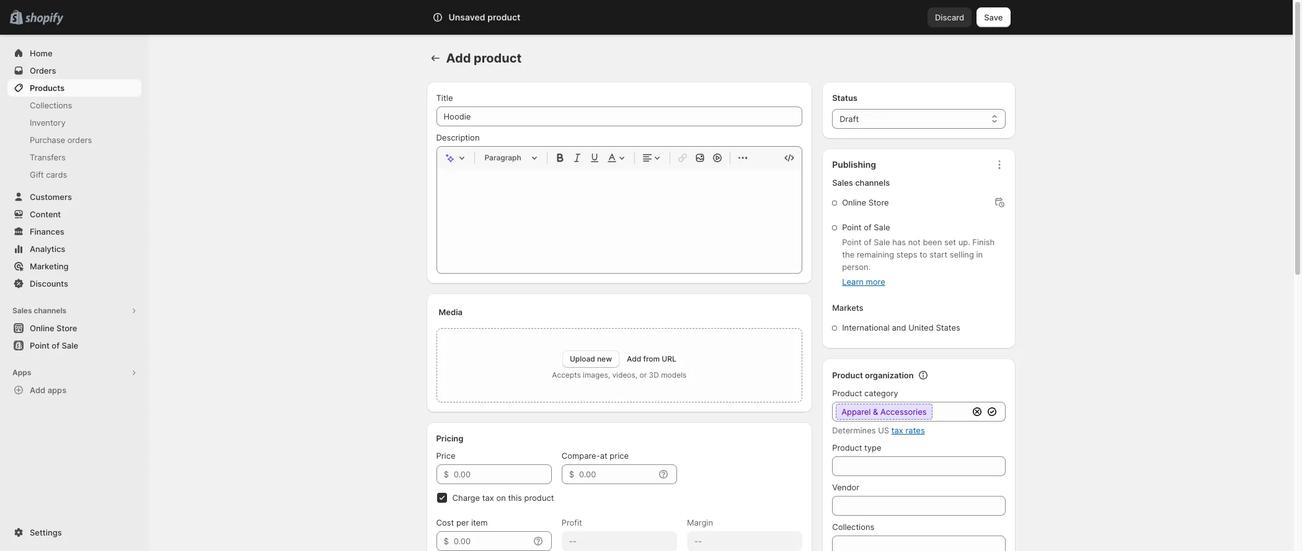Task type: describe. For each thing, give the bounding box(es) containing it.
Margin text field
[[687, 532, 803, 552]]

Product type text field
[[832, 457, 1006, 477]]

cost
[[436, 518, 454, 528]]

product type
[[832, 443, 882, 453]]

profit
[[562, 518, 582, 528]]

at
[[600, 452, 608, 461]]

per
[[456, 518, 469, 528]]

vendor
[[832, 483, 860, 493]]

0 horizontal spatial tax
[[482, 494, 494, 504]]

marketing link
[[7, 258, 141, 275]]

unsaved
[[449, 12, 485, 22]]

person.
[[842, 262, 871, 272]]

product for product type
[[832, 443, 862, 453]]

states
[[936, 323, 961, 333]]

margin
[[687, 518, 713, 528]]

price
[[436, 452, 456, 461]]

$ for price
[[444, 470, 449, 480]]

settings link
[[7, 525, 141, 542]]

1 horizontal spatial online
[[842, 198, 866, 208]]

steps
[[897, 250, 918, 260]]

international and united states
[[842, 323, 961, 333]]

add for add from url
[[627, 355, 642, 364]]

up.
[[959, 238, 970, 247]]

gift cards link
[[7, 166, 141, 184]]

learn more link
[[842, 277, 885, 287]]

point of sale has not been set up. finish the remaining steps to start selling in person. learn more
[[842, 238, 995, 287]]

type
[[865, 443, 882, 453]]

charge tax on this product
[[452, 494, 554, 504]]

set
[[944, 238, 956, 247]]

purchase orders
[[30, 135, 92, 145]]

home link
[[7, 45, 141, 62]]

orders
[[67, 135, 92, 145]]

1 horizontal spatial sales channels
[[832, 178, 890, 188]]

sale inside 'point of sale has not been set up. finish the remaining steps to start selling in person. learn more'
[[874, 238, 890, 247]]

markets
[[832, 303, 864, 313]]

finances link
[[7, 223, 141, 241]]

search
[[487, 12, 514, 22]]

title
[[436, 93, 453, 103]]

of inside point of sale link
[[52, 341, 60, 351]]

finish
[[973, 238, 995, 247]]

us
[[878, 426, 889, 436]]

collections link
[[7, 97, 141, 114]]

point inside 'point of sale has not been set up. finish the remaining steps to start selling in person. learn more'
[[842, 238, 862, 247]]

start
[[930, 250, 948, 260]]

determines
[[832, 426, 876, 436]]

transfers
[[30, 153, 66, 162]]

images,
[[583, 371, 610, 380]]

save
[[984, 12, 1003, 22]]

cards
[[46, 170, 67, 180]]

content
[[30, 210, 61, 220]]

customers
[[30, 192, 72, 202]]

analytics
[[30, 244, 65, 254]]

media
[[439, 308, 463, 318]]

item
[[471, 518, 488, 528]]

models
[[661, 371, 687, 380]]

online store inside button
[[30, 324, 77, 334]]

discounts
[[30, 279, 68, 289]]

product for add product
[[474, 51, 522, 66]]

learn
[[842, 277, 864, 287]]

Cost per item text field
[[454, 532, 529, 552]]

description
[[436, 133, 480, 143]]

Profit text field
[[562, 532, 677, 552]]

point of sale link
[[7, 337, 141, 355]]

paragraph
[[485, 153, 521, 162]]

been
[[923, 238, 942, 247]]

add apps
[[30, 386, 66, 396]]

point of sale button
[[0, 337, 149, 355]]

rates
[[906, 426, 925, 436]]

purchase orders link
[[7, 131, 141, 149]]

purchase
[[30, 135, 65, 145]]

orders link
[[7, 62, 141, 79]]

sales inside button
[[12, 306, 32, 316]]

sales channels button
[[7, 303, 141, 320]]

products
[[30, 83, 65, 93]]

0 vertical spatial online store
[[842, 198, 889, 208]]

more
[[866, 277, 885, 287]]

compare-
[[562, 452, 600, 461]]

apps
[[12, 368, 31, 378]]

sale inside button
[[62, 341, 78, 351]]

add from url button
[[627, 355, 676, 364]]

0 vertical spatial sale
[[874, 223, 890, 233]]

tax rates link
[[892, 426, 925, 436]]

or
[[640, 371, 647, 380]]

search button
[[467, 7, 826, 27]]

settings
[[30, 528, 62, 538]]

upload new button
[[562, 351, 620, 368]]

Price text field
[[454, 465, 552, 485]]



Task type: vqa. For each thing, say whether or not it's contained in the screenshot.
Home Link
yes



Task type: locate. For each thing, give the bounding box(es) containing it.
0 vertical spatial store
[[869, 198, 889, 208]]

online up point of sale link
[[30, 324, 54, 334]]

0 vertical spatial online
[[842, 198, 866, 208]]

1 vertical spatial store
[[56, 324, 77, 334]]

2 vertical spatial of
[[52, 341, 60, 351]]

product for unsaved product
[[488, 12, 521, 22]]

remaining
[[857, 250, 894, 260]]

online down publishing
[[842, 198, 866, 208]]

0 horizontal spatial online
[[30, 324, 54, 334]]

apps button
[[7, 365, 141, 382]]

$ down cost
[[444, 537, 449, 547]]

apps
[[48, 386, 66, 396]]

Compare-at price text field
[[579, 465, 655, 485]]

sales
[[832, 178, 853, 188], [12, 306, 32, 316]]

2 product from the top
[[832, 389, 862, 399]]

2 vertical spatial product
[[832, 443, 862, 453]]

shopify image
[[25, 13, 63, 25]]

customers link
[[7, 189, 141, 206]]

1 vertical spatial point of sale
[[30, 341, 78, 351]]

1 vertical spatial sales
[[12, 306, 32, 316]]

1 vertical spatial product
[[474, 51, 522, 66]]

organization
[[865, 371, 914, 381]]

unsaved product
[[449, 12, 521, 22]]

3 product from the top
[[832, 443, 862, 453]]

0 horizontal spatial sales channels
[[12, 306, 66, 316]]

on
[[496, 494, 506, 504]]

product right this
[[524, 494, 554, 504]]

0 horizontal spatial store
[[56, 324, 77, 334]]

2 vertical spatial point
[[30, 341, 50, 351]]

2 vertical spatial sale
[[62, 341, 78, 351]]

in
[[977, 250, 983, 260]]

of inside 'point of sale has not been set up. finish the remaining steps to start selling in person. learn more'
[[864, 238, 872, 247]]

tax left on
[[482, 494, 494, 504]]

channels down publishing
[[855, 178, 890, 188]]

point of sale inside button
[[30, 341, 78, 351]]

2 vertical spatial add
[[30, 386, 45, 396]]

online inside button
[[30, 324, 54, 334]]

1 vertical spatial of
[[864, 238, 872, 247]]

product right 'unsaved'
[[488, 12, 521, 22]]

transfers link
[[7, 149, 141, 166]]

channels inside button
[[34, 306, 66, 316]]

store down publishing
[[869, 198, 889, 208]]

sales channels down publishing
[[832, 178, 890, 188]]

1 horizontal spatial tax
[[892, 426, 904, 436]]

new
[[597, 355, 612, 364]]

0 vertical spatial sales channels
[[832, 178, 890, 188]]

add apps button
[[7, 382, 141, 399]]

0 vertical spatial point of sale
[[842, 223, 890, 233]]

0 vertical spatial tax
[[892, 426, 904, 436]]

add left apps
[[30, 386, 45, 396]]

discard
[[935, 12, 965, 22]]

add left from
[[627, 355, 642, 364]]

sales down publishing
[[832, 178, 853, 188]]

1 horizontal spatial add
[[446, 51, 471, 66]]

1 horizontal spatial store
[[869, 198, 889, 208]]

product down product organization
[[832, 389, 862, 399]]

1 horizontal spatial channels
[[855, 178, 890, 188]]

1 horizontal spatial online store
[[842, 198, 889, 208]]

0 horizontal spatial point of sale
[[30, 341, 78, 351]]

inventory link
[[7, 114, 141, 131]]

online store down publishing
[[842, 198, 889, 208]]

0 vertical spatial of
[[864, 223, 872, 233]]

gift cards
[[30, 170, 67, 180]]

1 vertical spatial online store
[[30, 324, 77, 334]]

Title text field
[[436, 107, 803, 127]]

1 horizontal spatial point of sale
[[842, 223, 890, 233]]

accepts
[[552, 371, 581, 380]]

point inside button
[[30, 341, 50, 351]]

1 vertical spatial product
[[832, 389, 862, 399]]

united
[[909, 323, 934, 333]]

of
[[864, 223, 872, 233], [864, 238, 872, 247], [52, 341, 60, 351]]

online store
[[842, 198, 889, 208], [30, 324, 77, 334]]

tax
[[892, 426, 904, 436], [482, 494, 494, 504]]

1 vertical spatial sales channels
[[12, 306, 66, 316]]

online store button
[[0, 320, 149, 337]]

content link
[[7, 206, 141, 223]]

videos,
[[612, 371, 638, 380]]

0 horizontal spatial add
[[30, 386, 45, 396]]

Product category text field
[[832, 403, 968, 422]]

publishing
[[832, 159, 876, 170]]

cost per item
[[436, 518, 488, 528]]

1 vertical spatial point
[[842, 238, 862, 247]]

1 vertical spatial online
[[30, 324, 54, 334]]

product up product category
[[832, 371, 863, 381]]

discard button
[[928, 7, 972, 27]]

orders
[[30, 66, 56, 76]]

2 vertical spatial product
[[524, 494, 554, 504]]

url
[[662, 355, 676, 364]]

finances
[[30, 227, 64, 237]]

1 product from the top
[[832, 371, 863, 381]]

paragraph button
[[480, 151, 542, 166]]

1 vertical spatial tax
[[482, 494, 494, 504]]

add inside add apps "button"
[[30, 386, 45, 396]]

0 vertical spatial add
[[446, 51, 471, 66]]

product down search
[[474, 51, 522, 66]]

pricing
[[436, 434, 464, 444]]

to
[[920, 250, 928, 260]]

gift
[[30, 170, 44, 180]]

international
[[842, 323, 890, 333]]

tax right 'us'
[[892, 426, 904, 436]]

add product
[[446, 51, 522, 66]]

accepts images, videos, or 3d models
[[552, 371, 687, 380]]

online store up point of sale link
[[30, 324, 77, 334]]

0 vertical spatial point
[[842, 223, 862, 233]]

0 vertical spatial product
[[832, 371, 863, 381]]

product down the determines
[[832, 443, 862, 453]]

channels down discounts
[[34, 306, 66, 316]]

Collections text field
[[832, 536, 1006, 552]]

sale
[[874, 223, 890, 233], [874, 238, 890, 247], [62, 341, 78, 351]]

$ for cost per item
[[444, 537, 449, 547]]

upload new
[[570, 355, 612, 364]]

2 horizontal spatial add
[[627, 355, 642, 364]]

determines us tax rates
[[832, 426, 925, 436]]

0 horizontal spatial collections
[[30, 100, 72, 110]]

0 vertical spatial sales
[[832, 178, 853, 188]]

store down 'sales channels' button
[[56, 324, 77, 334]]

product for product organization
[[832, 371, 863, 381]]

status
[[832, 93, 858, 103]]

0 horizontal spatial sales
[[12, 306, 32, 316]]

1 vertical spatial collections
[[832, 523, 875, 533]]

$ down compare-
[[569, 470, 574, 480]]

this
[[508, 494, 522, 504]]

product for product category
[[832, 389, 862, 399]]

1 horizontal spatial sales
[[832, 178, 853, 188]]

sales down discounts
[[12, 306, 32, 316]]

collections down vendor
[[832, 523, 875, 533]]

add up the title
[[446, 51, 471, 66]]

0 horizontal spatial online store
[[30, 324, 77, 334]]

3d
[[649, 371, 659, 380]]

save button
[[977, 7, 1011, 27]]

selling
[[950, 250, 974, 260]]

0 vertical spatial collections
[[30, 100, 72, 110]]

draft
[[840, 114, 859, 124]]

0 horizontal spatial channels
[[34, 306, 66, 316]]

0 vertical spatial channels
[[855, 178, 890, 188]]

category
[[865, 389, 899, 399]]

point of sale up remaining
[[842, 223, 890, 233]]

point of sale
[[842, 223, 890, 233], [30, 341, 78, 351]]

1 horizontal spatial collections
[[832, 523, 875, 533]]

add for add apps
[[30, 386, 45, 396]]

and
[[892, 323, 906, 333]]

from
[[643, 355, 660, 364]]

store inside button
[[56, 324, 77, 334]]

1 vertical spatial sale
[[874, 238, 890, 247]]

compare-at price
[[562, 452, 629, 461]]

store
[[869, 198, 889, 208], [56, 324, 77, 334]]

1 vertical spatial add
[[627, 355, 642, 364]]

point of sale down online store link
[[30, 341, 78, 351]]

0 vertical spatial product
[[488, 12, 521, 22]]

home
[[30, 48, 52, 58]]

has
[[893, 238, 906, 247]]

Vendor text field
[[832, 497, 1006, 517]]

analytics link
[[7, 241, 141, 258]]

1 vertical spatial channels
[[34, 306, 66, 316]]

upload
[[570, 355, 595, 364]]

sales channels inside button
[[12, 306, 66, 316]]

price
[[610, 452, 629, 461]]

channels
[[855, 178, 890, 188], [34, 306, 66, 316]]

collections up "inventory"
[[30, 100, 72, 110]]

sales channels down discounts
[[12, 306, 66, 316]]

not
[[908, 238, 921, 247]]

$ down the price
[[444, 470, 449, 480]]

add for add product
[[446, 51, 471, 66]]

$ for compare-at price
[[569, 470, 574, 480]]



